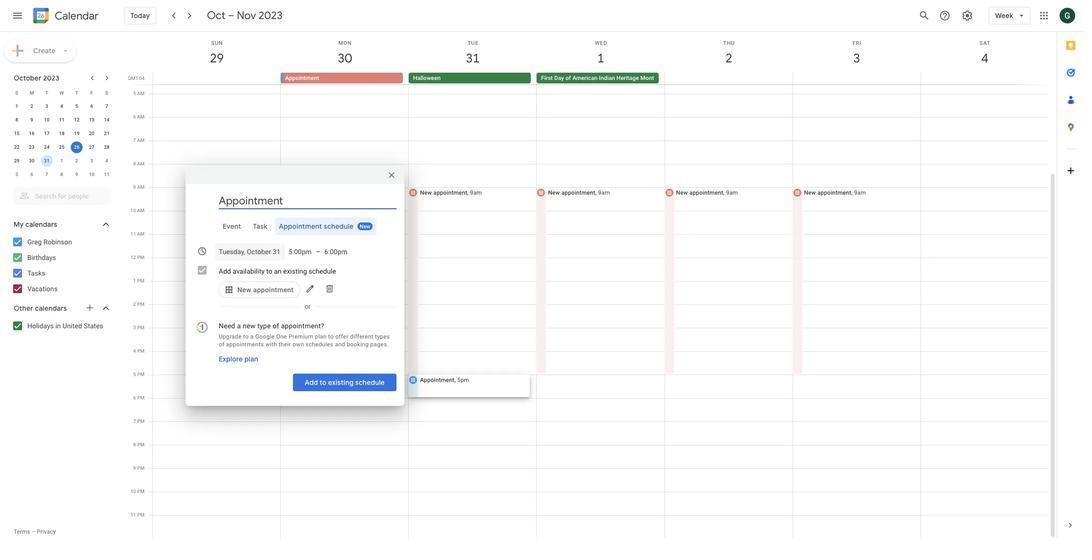 Task type: locate. For each thing, give the bounding box(es) containing it.
1 horizontal spatial 29
[[209, 50, 223, 66]]

0 horizontal spatial 29
[[14, 158, 20, 164]]

1 cell from the left
[[153, 73, 281, 85]]

19 element
[[71, 128, 83, 140]]

End time text field
[[324, 246, 348, 258]]

10 up 17
[[44, 117, 50, 123]]

29 link
[[206, 47, 228, 70]]

november 11 element
[[101, 169, 113, 181]]

22
[[14, 145, 20, 150]]

calendars inside dropdown button
[[35, 304, 67, 313]]

1 vertical spatial appointment
[[279, 222, 322, 231]]

29 inside row
[[14, 158, 20, 164]]

of right type
[[273, 322, 279, 330]]

2 vertical spatial of
[[219, 341, 225, 348]]

5 up the '6 pm'
[[133, 372, 136, 378]]

0 horizontal spatial 2023
[[43, 74, 59, 83]]

29
[[209, 50, 223, 66], [14, 158, 20, 164]]

6 am from the top
[[137, 208, 145, 213]]

thu
[[723, 40, 735, 46]]

1 vertical spatial 30
[[29, 158, 35, 164]]

8 am
[[133, 161, 145, 167]]

0 horizontal spatial new
[[243, 322, 256, 330]]

1 horizontal spatial tab list
[[1058, 32, 1085, 512]]

0 horizontal spatial tab list
[[193, 218, 397, 235]]

a
[[237, 322, 241, 330], [250, 334, 254, 340]]

2 horizontal spatial of
[[566, 75, 571, 82]]

2 vertical spatial schedule
[[356, 379, 385, 387]]

s right 'f'
[[105, 90, 108, 96]]

31 down 24 element
[[44, 158, 50, 164]]

5 pm
[[133, 372, 145, 378]]

new element
[[358, 223, 373, 231]]

row containing 8
[[9, 113, 114, 127]]

23
[[29, 145, 35, 150]]

7 down 31 element
[[45, 172, 48, 177]]

0 horizontal spatial 12
[[74, 117, 80, 123]]

row containing s
[[9, 86, 114, 100]]

30 inside row
[[29, 158, 35, 164]]

0 vertical spatial add
[[219, 268, 231, 276]]

9 inside november 9 'element'
[[75, 172, 78, 177]]

7 for 7 pm
[[133, 419, 136, 425]]

8 inside november 8 element
[[60, 172, 63, 177]]

31 cell
[[39, 154, 54, 168]]

explore
[[219, 355, 243, 364]]

3 inside the november 3 element
[[90, 158, 93, 164]]

1 down 12 pm
[[133, 278, 136, 284]]

main drawer image
[[12, 10, 23, 21]]

11 down november 4 element
[[104, 172, 110, 177]]

calendar heading
[[53, 9, 99, 23]]

existing right an
[[283, 268, 307, 276]]

of right day
[[566, 75, 571, 82]]

f
[[90, 90, 93, 96]]

2023 right nov
[[259, 9, 283, 22]]

availability
[[233, 268, 265, 276]]

4 down '28' element
[[105, 158, 108, 164]]

add inside "add to existing schedule" button
[[305, 379, 318, 387]]

8 for november 8 element
[[60, 172, 63, 177]]

4 am from the top
[[137, 161, 145, 167]]

0 horizontal spatial plan
[[245, 355, 258, 364]]

am down 9 am
[[137, 208, 145, 213]]

1 vertical spatial a
[[250, 334, 254, 340]]

0 horizontal spatial s
[[15, 90, 18, 96]]

1 vertical spatial new
[[243, 322, 256, 330]]

5 down 29 element
[[15, 172, 18, 177]]

2 new appointment , 9am from the left
[[548, 190, 610, 196]]

4 down 'sat'
[[981, 50, 988, 66]]

plan
[[315, 334, 327, 340], [245, 355, 258, 364]]

first
[[541, 75, 553, 82]]

7 down the '6 pm'
[[133, 419, 136, 425]]

7 am from the top
[[137, 232, 145, 237]]

cell
[[153, 73, 281, 85], [665, 73, 793, 85], [921, 73, 1049, 85]]

14
[[104, 117, 110, 123]]

am down '8 am'
[[137, 185, 145, 190]]

am for 6 am
[[137, 114, 145, 120]]

privacy
[[37, 529, 56, 536]]

their
[[279, 341, 291, 348]]

row
[[149, 73, 1057, 85], [9, 86, 114, 100], [9, 100, 114, 113], [9, 113, 114, 127], [9, 127, 114, 141], [9, 141, 114, 154], [9, 154, 114, 168], [9, 168, 114, 182]]

pm for 7 pm
[[137, 419, 145, 425]]

0 vertical spatial 2023
[[259, 9, 283, 22]]

existing
[[283, 268, 307, 276], [328, 379, 354, 387]]

2 down '26, today' element
[[75, 158, 78, 164]]

1 inside november 1 element
[[60, 158, 63, 164]]

row down november 1 element
[[9, 168, 114, 182]]

am for 7 am
[[137, 138, 145, 143]]

0 horizontal spatial add
[[219, 268, 231, 276]]

am down 7 am
[[137, 161, 145, 167]]

pm up the 7 pm
[[137, 396, 145, 401]]

pages.
[[370, 341, 389, 348]]

add
[[219, 268, 231, 276], [305, 379, 318, 387]]

5pm
[[458, 377, 469, 384]]

my calendars
[[14, 220, 57, 229]]

am up '8 am'
[[137, 138, 145, 143]]

5 am from the top
[[137, 185, 145, 190]]

1 vertical spatial add
[[305, 379, 318, 387]]

12
[[74, 117, 80, 123], [131, 255, 136, 260]]

3 down 27 element
[[90, 158, 93, 164]]

3 am from the top
[[137, 138, 145, 143]]

31 down tue
[[465, 50, 479, 66]]

30 down 23 element
[[29, 158, 35, 164]]

7 am
[[133, 138, 145, 143]]

9 for 9 am
[[133, 185, 136, 190]]

2 9am from the left
[[598, 190, 610, 196]]

6 pm from the top
[[137, 372, 145, 378]]

appointment , 5pm
[[420, 377, 469, 384]]

2 horizontal spatial –
[[316, 248, 321, 256]]

pm down 2 pm
[[137, 325, 145, 331]]

pm for 10 pm
[[137, 489, 145, 495]]

calendars up greg
[[25, 220, 57, 229]]

4 inside sat 4
[[981, 50, 988, 66]]

pm down 10 pm
[[137, 513, 145, 518]]

of down upgrade
[[219, 341, 225, 348]]

0 horizontal spatial t
[[45, 90, 48, 96]]

9 am
[[133, 185, 145, 190]]

1 am from the top
[[137, 91, 145, 96]]

appointment inside button
[[285, 75, 319, 82]]

1 horizontal spatial s
[[105, 90, 108, 96]]

2 down m
[[30, 104, 33, 109]]

04
[[139, 76, 145, 81]]

calendars
[[25, 220, 57, 229], [35, 304, 67, 313]]

1 horizontal spatial plan
[[315, 334, 327, 340]]

11 inside 'element'
[[59, 117, 65, 123]]

1 horizontal spatial cell
[[665, 73, 793, 85]]

0 vertical spatial a
[[237, 322, 241, 330]]

pm
[[137, 255, 145, 260], [137, 278, 145, 284], [137, 302, 145, 307], [137, 325, 145, 331], [137, 349, 145, 354], [137, 372, 145, 378], [137, 396, 145, 401], [137, 419, 145, 425], [137, 443, 145, 448], [137, 466, 145, 471], [137, 489, 145, 495], [137, 513, 145, 518]]

4 pm
[[133, 349, 145, 354]]

row down w
[[9, 100, 114, 113]]

4 9am from the left
[[854, 190, 866, 196]]

0 vertical spatial 12
[[74, 117, 80, 123]]

1 horizontal spatial t
[[75, 90, 78, 96]]

2 am from the top
[[137, 114, 145, 120]]

add left availability
[[219, 268, 231, 276]]

0 horizontal spatial –
[[32, 529, 35, 536]]

pm down the '6 pm'
[[137, 419, 145, 425]]

a right need
[[237, 322, 241, 330]]

grid containing 29
[[125, 32, 1057, 540]]

row containing appointment
[[149, 73, 1057, 85]]

terms
[[14, 529, 30, 536]]

schedule
[[324, 222, 354, 231], [309, 268, 336, 276], [356, 379, 385, 387]]

12 inside row
[[74, 117, 80, 123]]

row down 25 element
[[9, 154, 114, 168]]

calendars up in
[[35, 304, 67, 313]]

1 horizontal spatial –
[[228, 9, 234, 22]]

4 new appointment , 9am from the left
[[804, 190, 866, 196]]

1 down wed
[[597, 50, 604, 66]]

11 up 18
[[59, 117, 65, 123]]

0 vertical spatial new
[[360, 224, 371, 230]]

8
[[15, 117, 18, 123], [133, 161, 136, 167], [60, 172, 63, 177], [133, 443, 136, 448]]

day
[[555, 75, 564, 82]]

None search field
[[0, 184, 121, 205]]

schedule down to element
[[309, 268, 336, 276]]

to up appointments
[[243, 334, 249, 340]]

appointments
[[226, 341, 264, 348]]

pm for 9 pm
[[137, 466, 145, 471]]

11 for 11 'element'
[[59, 117, 65, 123]]

0 vertical spatial –
[[228, 9, 234, 22]]

type
[[258, 322, 271, 330]]

6 for the november 6 element
[[30, 172, 33, 177]]

1 vertical spatial 12
[[131, 255, 136, 260]]

10 for november 10 element
[[89, 172, 95, 177]]

Search for people text field
[[20, 188, 106, 205]]

6 up the 7 pm
[[133, 396, 136, 401]]

9 down november 2 element
[[75, 172, 78, 177]]

t left w
[[45, 90, 48, 96]]

29 element
[[11, 155, 23, 167]]

– right terms link
[[32, 529, 35, 536]]

30 link
[[334, 47, 356, 70]]

t
[[45, 90, 48, 96], [75, 90, 78, 96]]

6 down 5 am
[[133, 114, 136, 120]]

9am
[[470, 190, 482, 196], [598, 190, 610, 196], [726, 190, 738, 196], [854, 190, 866, 196]]

– left "end time" text field
[[316, 248, 321, 256]]

29 down 22 element
[[14, 158, 20, 164]]

0 horizontal spatial cell
[[153, 73, 281, 85]]

plan up schedules
[[315, 334, 327, 340]]

2 horizontal spatial cell
[[921, 73, 1049, 85]]

1 horizontal spatial 2023
[[259, 9, 283, 22]]

8 pm from the top
[[137, 419, 145, 425]]

7 up '8 am'
[[133, 138, 136, 143]]

9 up the 16
[[30, 117, 33, 123]]

3
[[853, 50, 860, 66], [45, 104, 48, 109], [90, 158, 93, 164], [133, 325, 136, 331]]

plan down appointments
[[245, 355, 258, 364]]

0 horizontal spatial 30
[[29, 158, 35, 164]]

november 2 element
[[71, 155, 83, 167]]

schedule inside "add to existing schedule" button
[[356, 379, 385, 387]]

grid
[[125, 32, 1057, 540]]

0 horizontal spatial a
[[237, 322, 241, 330]]

11 down 10 pm
[[131, 513, 136, 518]]

2 down thu
[[725, 50, 732, 66]]

2 vertical spatial –
[[32, 529, 35, 536]]

12 up 19
[[74, 117, 80, 123]]

cell down 4 link
[[921, 73, 1049, 85]]

am up 12 pm
[[137, 232, 145, 237]]

or
[[305, 303, 311, 311]]

to down schedules
[[320, 379, 327, 387]]

w
[[60, 90, 64, 96]]

3 down fri
[[853, 50, 860, 66]]

0 vertical spatial appointment
[[285, 75, 319, 82]]

am for 8 am
[[137, 161, 145, 167]]

2 s from the left
[[105, 90, 108, 96]]

0 vertical spatial of
[[566, 75, 571, 82]]

24 element
[[41, 142, 53, 153]]

– for nov
[[228, 9, 234, 22]]

0 vertical spatial calendars
[[25, 220, 57, 229]]

2023 right october
[[43, 74, 59, 83]]

s
[[15, 90, 18, 96], [105, 90, 108, 96]]

task button
[[249, 218, 271, 235]]

pm for 11 pm
[[137, 513, 145, 518]]

2 vertical spatial appointment
[[420, 377, 455, 384]]

9
[[30, 117, 33, 123], [75, 172, 78, 177], [133, 185, 136, 190], [133, 466, 136, 471]]

pm up 9 pm
[[137, 443, 145, 448]]

row up 18
[[9, 113, 114, 127]]

12 down 11 am
[[131, 255, 136, 260]]

american
[[573, 75, 598, 82]]

9 up "10 am"
[[133, 185, 136, 190]]

pm for 6 pm
[[137, 396, 145, 401]]

cell down 2 link
[[665, 73, 793, 85]]

1 vertical spatial 31
[[44, 158, 50, 164]]

0 horizontal spatial existing
[[283, 268, 307, 276]]

row group
[[9, 100, 114, 182]]

5 down gmt-
[[133, 91, 136, 96]]

29 down sun in the left of the page
[[209, 50, 223, 66]]

18 element
[[56, 128, 68, 140]]

30
[[337, 50, 351, 66], [29, 158, 35, 164]]

0 vertical spatial 31
[[465, 50, 479, 66]]

upgrade
[[219, 334, 242, 340]]

appointment
[[434, 190, 467, 196], [562, 190, 595, 196], [690, 190, 724, 196], [818, 190, 852, 196], [253, 286, 294, 294]]

8 down 7 am
[[133, 161, 136, 167]]

row up 25 at the top
[[9, 127, 114, 141]]

5 for november 5 element
[[15, 172, 18, 177]]

1 vertical spatial plan
[[245, 355, 258, 364]]

schedule down pages.
[[356, 379, 385, 387]]

15
[[14, 131, 20, 136]]

11 for november 11 element
[[104, 172, 110, 177]]

plan inside need a new type of appointment? upgrade to a google one premium plan to offer different types of appointments with their own schedules and booking pages.
[[315, 334, 327, 340]]

1 horizontal spatial a
[[250, 334, 254, 340]]

row containing 5
[[9, 168, 114, 182]]

1 down 25 element
[[60, 158, 63, 164]]

4 link
[[974, 47, 997, 70]]

1 vertical spatial of
[[273, 322, 279, 330]]

greg
[[27, 238, 42, 246]]

november 4 element
[[101, 155, 113, 167]]

6 down 30 element
[[30, 172, 33, 177]]

12 pm from the top
[[137, 513, 145, 518]]

3 pm from the top
[[137, 302, 145, 307]]

5 for 5 pm
[[133, 372, 136, 378]]

18
[[59, 131, 65, 136]]

tab list containing event
[[193, 218, 397, 235]]

oct
[[207, 9, 225, 22]]

4 pm from the top
[[137, 325, 145, 331]]

3 cell from the left
[[921, 73, 1049, 85]]

row group containing 1
[[9, 100, 114, 182]]

need
[[219, 322, 235, 330]]

,
[[467, 190, 469, 196], [595, 190, 597, 196], [724, 190, 725, 196], [852, 190, 853, 196], [455, 377, 456, 384]]

other calendars
[[14, 304, 67, 313]]

a up appointments
[[250, 334, 254, 340]]

2 pm from the top
[[137, 278, 145, 284]]

1 horizontal spatial 12
[[131, 255, 136, 260]]

1 pm from the top
[[137, 255, 145, 260]]

22 element
[[11, 142, 23, 153]]

– right oct
[[228, 9, 234, 22]]

pm up 1 pm
[[137, 255, 145, 260]]

add other calendars image
[[85, 303, 95, 313]]

am for 10 am
[[137, 208, 145, 213]]

1 vertical spatial existing
[[328, 379, 354, 387]]

am
[[137, 91, 145, 96], [137, 114, 145, 120], [137, 138, 145, 143], [137, 161, 145, 167], [137, 185, 145, 190], [137, 208, 145, 213], [137, 232, 145, 237]]

0 vertical spatial 30
[[337, 50, 351, 66]]

12 element
[[71, 114, 83, 126]]

0 vertical spatial plan
[[315, 334, 327, 340]]

9 up 10 pm
[[133, 466, 136, 471]]

am for 9 am
[[137, 185, 145, 190]]

tab list
[[1058, 32, 1085, 512], [193, 218, 397, 235]]

add down schedules
[[305, 379, 318, 387]]

other calendars button
[[2, 301, 121, 317]]

1 horizontal spatial existing
[[328, 379, 354, 387]]

14 element
[[101, 114, 113, 126]]

23 element
[[26, 142, 38, 153]]

7 pm from the top
[[137, 396, 145, 401]]

row up 11 'element'
[[9, 86, 114, 100]]

t left 'f'
[[75, 90, 78, 96]]

9 for november 9 'element'
[[75, 172, 78, 177]]

add to existing schedule button
[[293, 371, 397, 395]]

new inside need a new type of appointment? upgrade to a google one premium plan to offer different types of appointments with their own schedules and booking pages.
[[243, 322, 256, 330]]

–
[[228, 9, 234, 22], [316, 248, 321, 256], [32, 529, 35, 536]]

pm down 9 pm
[[137, 489, 145, 495]]

19
[[74, 131, 80, 136]]

calendars inside dropdown button
[[25, 220, 57, 229]]

task
[[253, 222, 267, 231]]

10 down the november 3 element at the left top of page
[[89, 172, 95, 177]]

of
[[566, 75, 571, 82], [273, 322, 279, 330], [219, 341, 225, 348]]

calendars for my calendars
[[25, 220, 57, 229]]

1 vertical spatial calendars
[[35, 304, 67, 313]]

9 pm from the top
[[137, 443, 145, 448]]

10 up 11 am
[[130, 208, 136, 213]]

halloween button
[[409, 73, 531, 84]]

1 vertical spatial –
[[316, 248, 321, 256]]

3 up 10 element
[[45, 104, 48, 109]]

pm down 8 pm
[[137, 466, 145, 471]]

own
[[293, 341, 304, 348]]

sun 29
[[209, 40, 223, 66]]

0 vertical spatial 29
[[209, 50, 223, 66]]

2023
[[259, 9, 283, 22], [43, 74, 59, 83]]

1 vertical spatial 2023
[[43, 74, 59, 83]]

Start time text field
[[289, 246, 312, 258]]

8 up 9 pm
[[133, 443, 136, 448]]

10 pm from the top
[[137, 466, 145, 471]]

6 for 6 pm
[[133, 396, 136, 401]]

schedule up "end time" text field
[[324, 222, 354, 231]]

10 element
[[41, 114, 53, 126]]

appointment
[[285, 75, 319, 82], [279, 222, 322, 231], [420, 377, 455, 384]]

1 horizontal spatial add
[[305, 379, 318, 387]]

11
[[59, 117, 65, 123], [104, 172, 110, 177], [130, 232, 136, 237], [131, 513, 136, 518]]

5 pm from the top
[[137, 349, 145, 354]]

new appointment , 9am
[[420, 190, 482, 196], [548, 190, 610, 196], [676, 190, 738, 196], [804, 190, 866, 196]]

october 2023 grid
[[9, 86, 114, 182]]

1 vertical spatial 29
[[14, 158, 20, 164]]

my calendars button
[[2, 217, 121, 233]]

1 horizontal spatial 30
[[337, 50, 351, 66]]

6 down 'f'
[[90, 104, 93, 109]]

row up november 1 element
[[9, 141, 114, 154]]

to left an
[[266, 268, 272, 276]]

pm for 12 pm
[[137, 255, 145, 260]]

11 down "10 am"
[[130, 232, 136, 237]]

november 7 element
[[41, 169, 53, 181]]

12 for 12 pm
[[131, 255, 136, 260]]

row down 1 link
[[149, 73, 1057, 85]]

0 horizontal spatial 31
[[44, 158, 50, 164]]

am down 04
[[137, 91, 145, 96]]

pm for 3 pm
[[137, 325, 145, 331]]

event
[[223, 222, 241, 231]]

mon
[[338, 40, 352, 46]]

cell down 29 link
[[153, 73, 281, 85]]

30 down mon
[[337, 50, 351, 66]]

6 for 6 am
[[133, 114, 136, 120]]

11 pm from the top
[[137, 489, 145, 495]]

5
[[133, 91, 136, 96], [75, 104, 78, 109], [15, 172, 18, 177], [133, 372, 136, 378]]



Task type: describe. For each thing, give the bounding box(es) containing it.
20 element
[[86, 128, 98, 140]]

2 link
[[718, 47, 740, 70]]

3 inside fri 3
[[853, 50, 860, 66]]

2 pm
[[133, 302, 145, 307]]

10 am
[[130, 208, 145, 213]]

1 pm
[[133, 278, 145, 284]]

20
[[89, 131, 95, 136]]

10 for 10 am
[[130, 208, 136, 213]]

– for privacy
[[32, 529, 35, 536]]

26 cell
[[69, 141, 84, 154]]

1 vertical spatial schedule
[[309, 268, 336, 276]]

3 pm
[[133, 325, 145, 331]]

holidays in united states
[[27, 322, 103, 330]]

first day of american indian heritage month button
[[537, 73, 659, 84]]

1 up 15
[[15, 104, 18, 109]]

calendar element
[[31, 6, 99, 27]]

my calendars list
[[2, 234, 121, 297]]

12 pm
[[131, 255, 145, 260]]

fri
[[853, 40, 862, 46]]

3 9am from the left
[[726, 190, 738, 196]]

other
[[14, 304, 33, 313]]

31 link
[[462, 47, 484, 70]]

with
[[266, 341, 277, 348]]

explore plan button
[[215, 351, 262, 368]]

united
[[63, 322, 82, 330]]

1 9am from the left
[[470, 190, 482, 196]]

1 horizontal spatial 31
[[465, 50, 479, 66]]

3 new appointment , 9am from the left
[[676, 190, 738, 196]]

6 am
[[133, 114, 145, 120]]

16 element
[[26, 128, 38, 140]]

event button
[[219, 218, 245, 235]]

10 for 10 pm
[[131, 489, 136, 495]]

appointment for appointment , 5pm
[[420, 377, 455, 384]]

and
[[335, 341, 345, 348]]

12 for 12
[[74, 117, 80, 123]]

27 element
[[86, 142, 98, 153]]

november 6 element
[[26, 169, 38, 181]]

states
[[84, 322, 103, 330]]

existing inside button
[[328, 379, 354, 387]]

create
[[33, 46, 56, 55]]

27
[[89, 145, 95, 150]]

30 inside mon 30
[[337, 50, 351, 66]]

25 element
[[56, 142, 68, 153]]

nov
[[237, 9, 256, 22]]

gmt-
[[128, 76, 139, 81]]

pm for 4 pm
[[137, 349, 145, 354]]

4 up '5 pm' at the bottom
[[133, 349, 136, 354]]

new appointment
[[237, 286, 294, 294]]

row containing 1
[[9, 100, 114, 113]]

november 1 element
[[56, 155, 68, 167]]

6 pm
[[133, 396, 145, 401]]

offer
[[335, 334, 349, 340]]

1 horizontal spatial new
[[360, 224, 371, 230]]

0 horizontal spatial of
[[219, 341, 225, 348]]

17 element
[[41, 128, 53, 140]]

7 up 14
[[105, 104, 108, 109]]

google
[[255, 334, 275, 340]]

november 3 element
[[86, 155, 98, 167]]

need a new type of appointment? upgrade to a google one premium plan to offer different types of appointments with their own schedules and booking pages.
[[219, 322, 390, 348]]

my
[[14, 220, 24, 229]]

1 inside wed 1
[[597, 50, 604, 66]]

26, today element
[[71, 142, 83, 153]]

am for 11 am
[[137, 232, 145, 237]]

9 for 9 pm
[[133, 466, 136, 471]]

7 for november 7 element
[[45, 172, 48, 177]]

plan inside button
[[245, 355, 258, 364]]

pm for 2 pm
[[137, 302, 145, 307]]

31 element
[[41, 155, 53, 167]]

28
[[104, 145, 110, 150]]

5 am
[[133, 91, 145, 96]]

mon 30
[[337, 40, 352, 66]]

sun
[[211, 40, 223, 46]]

11 element
[[56, 114, 68, 126]]

13 element
[[86, 114, 98, 126]]

2 inside november 2 element
[[75, 158, 78, 164]]

28 element
[[101, 142, 113, 153]]

appointment button
[[283, 73, 403, 84]]

november 5 element
[[11, 169, 23, 181]]

to inside button
[[320, 379, 327, 387]]

11 am
[[130, 232, 145, 237]]

an
[[274, 268, 282, 276]]

11 for 11 pm
[[131, 513, 136, 518]]

indian
[[599, 75, 615, 82]]

7 pm
[[133, 419, 145, 425]]

pm for 8 pm
[[137, 443, 145, 448]]

today button
[[124, 4, 156, 27]]

pm for 1 pm
[[137, 278, 145, 284]]

sat
[[980, 40, 991, 46]]

holidays
[[27, 322, 54, 330]]

10 for 10 element
[[44, 117, 50, 123]]

8 for 8 pm
[[133, 443, 136, 448]]

row containing 29
[[9, 154, 114, 168]]

to left offer
[[328, 334, 334, 340]]

1 t from the left
[[45, 90, 48, 96]]

7 for 7 am
[[133, 138, 136, 143]]

november 10 element
[[86, 169, 98, 181]]

Start date text field
[[219, 246, 281, 258]]

first day of american indian heritage month
[[541, 75, 658, 82]]

25
[[59, 145, 65, 150]]

2 down 1 pm
[[133, 302, 136, 307]]

Add title text field
[[219, 194, 397, 209]]

fri 3
[[853, 40, 862, 66]]

add for add to existing schedule
[[305, 379, 318, 387]]

11 pm
[[131, 513, 145, 518]]

13
[[89, 117, 95, 123]]

1 link
[[590, 47, 612, 70]]

4 down w
[[60, 104, 63, 109]]

appointment for appointment
[[285, 75, 319, 82]]

oct – nov 2023
[[207, 9, 283, 22]]

m
[[30, 90, 34, 96]]

wed 1
[[595, 40, 608, 66]]

row containing 22
[[9, 141, 114, 154]]

calendar
[[55, 9, 99, 23]]

premium
[[289, 334, 313, 340]]

terms link
[[14, 529, 30, 536]]

9 pm
[[133, 466, 145, 471]]

schedules
[[306, 341, 334, 348]]

explore plan
[[219, 355, 258, 364]]

add for add availability to an existing schedule
[[219, 268, 231, 276]]

robinson
[[43, 238, 72, 246]]

sat 4
[[980, 40, 991, 66]]

31 inside 31 element
[[44, 158, 50, 164]]

1 horizontal spatial of
[[273, 322, 279, 330]]

15 element
[[11, 128, 23, 140]]

2 t from the left
[[75, 90, 78, 96]]

create button
[[4, 39, 76, 63]]

week button
[[989, 4, 1031, 27]]

tasks
[[27, 270, 45, 277]]

1 new appointment , 9am from the left
[[420, 190, 482, 196]]

heritage
[[617, 75, 639, 82]]

appointment schedule
[[279, 222, 354, 231]]

of inside the first day of american indian heritage month 'button'
[[566, 75, 571, 82]]

am for 5 am
[[137, 91, 145, 96]]

to element
[[316, 248, 321, 256]]

gmt-04
[[128, 76, 145, 81]]

settings menu image
[[962, 10, 974, 21]]

november 9 element
[[71, 169, 83, 181]]

8 for 8 am
[[133, 161, 136, 167]]

5 up the 12 element
[[75, 104, 78, 109]]

21 element
[[101, 128, 113, 140]]

row containing 15
[[9, 127, 114, 141]]

calendars for other calendars
[[35, 304, 67, 313]]

3 down 2 pm
[[133, 325, 136, 331]]

11 for 11 am
[[130, 232, 136, 237]]

0 vertical spatial schedule
[[324, 222, 354, 231]]

types
[[375, 334, 390, 340]]

8 pm
[[133, 443, 145, 448]]

0 vertical spatial existing
[[283, 268, 307, 276]]

appointment for appointment schedule
[[279, 222, 322, 231]]

8 up 15
[[15, 117, 18, 123]]

booking
[[347, 341, 369, 348]]

tue
[[468, 40, 479, 46]]

november 8 element
[[56, 169, 68, 181]]

21
[[104, 131, 110, 136]]

vacations
[[27, 285, 58, 293]]

1 s from the left
[[15, 90, 18, 96]]

add to existing schedule
[[305, 379, 385, 387]]

3 link
[[846, 47, 868, 70]]

30 element
[[26, 155, 38, 167]]

month
[[641, 75, 658, 82]]

5 for 5 am
[[133, 91, 136, 96]]

pm for 5 pm
[[137, 372, 145, 378]]

2 cell from the left
[[665, 73, 793, 85]]

16
[[29, 131, 35, 136]]

2 inside "thu 2"
[[725, 50, 732, 66]]

greg robinson
[[27, 238, 72, 246]]



Task type: vqa. For each thing, say whether or not it's contained in the screenshot.
PM for 11 PM
yes



